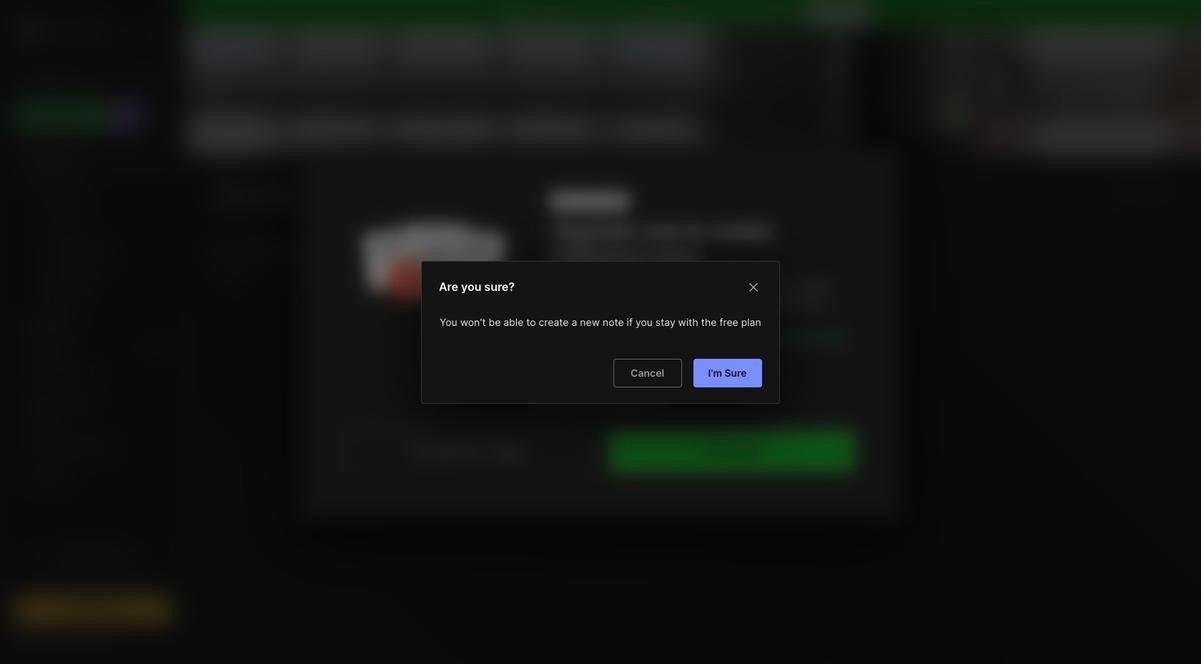 Task type: vqa. For each thing, say whether or not it's contained in the screenshot.
group in the Main ELEMENT
yes



Task type: locate. For each thing, give the bounding box(es) containing it.
2 tab from the left
[[273, 266, 316, 283]]

tree
[[5, 139, 181, 528]]

group
[[14, 194, 172, 320]]

expand tags image
[[19, 421, 27, 430]]

None search field
[[39, 71, 159, 88]]

expand notebooks image
[[19, 398, 27, 407]]

tab list
[[212, 266, 1181, 283]]

Search text field
[[39, 73, 159, 87]]

5 tab from the left
[[430, 266, 470, 283]]

tab
[[212, 266, 267, 283], [273, 266, 316, 283], [321, 266, 382, 283], [387, 266, 425, 283], [430, 266, 470, 283]]



Task type: describe. For each thing, give the bounding box(es) containing it.
3 tab from the left
[[321, 266, 382, 283]]

close image
[[745, 278, 762, 295]]

none search field inside main element
[[39, 71, 159, 88]]

4 tab from the left
[[387, 266, 425, 283]]

group inside main element
[[14, 194, 172, 320]]

main element
[[0, 0, 186, 664]]

1 tab from the left
[[212, 266, 267, 283]]

tree inside main element
[[5, 139, 181, 528]]



